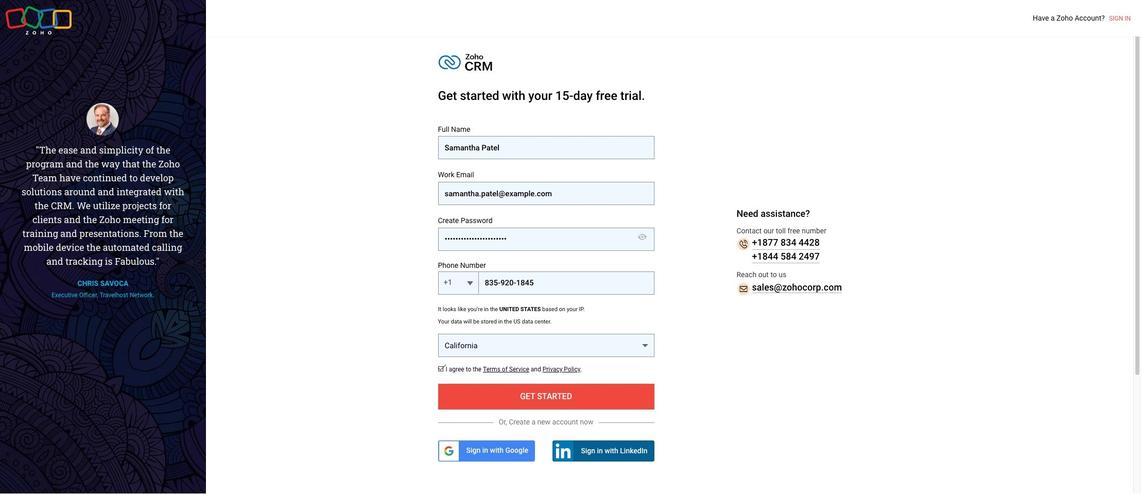 Task type: describe. For each thing, give the bounding box(es) containing it.
Enter password for your account password field
[[438, 228, 655, 251]]

Enter your phone number text field
[[438, 271, 655, 295]]



Task type: vqa. For each thing, say whether or not it's contained in the screenshot.
loyalty
no



Task type: locate. For each thing, give the bounding box(es) containing it.
zoho crm logo image
[[438, 51, 493, 74]]

None submit
[[438, 384, 655, 410]]

Enter your name text field
[[438, 136, 655, 159]]

Enter your email email field
[[438, 182, 655, 205]]



